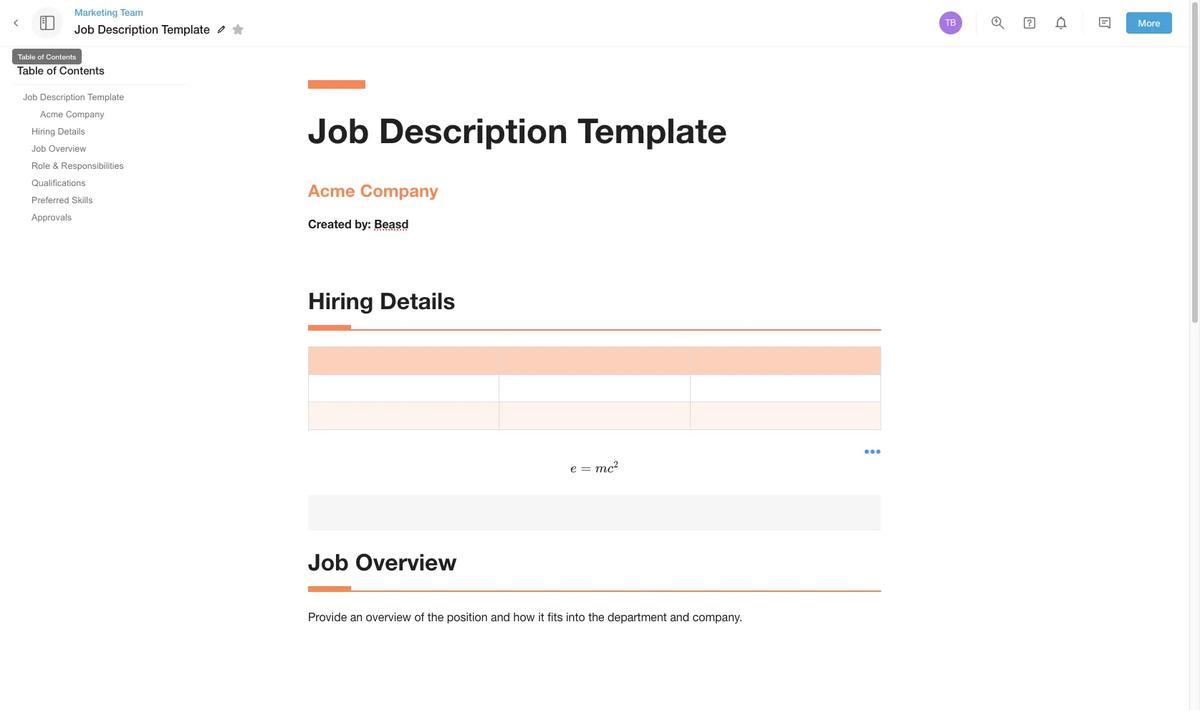 Task type: describe. For each thing, give the bounding box(es) containing it.
acme company button
[[34, 107, 110, 123]]

1 vertical spatial overview
[[355, 549, 457, 576]]

approvals
[[32, 213, 72, 223]]

responsibilities
[[61, 161, 124, 171]]

0 vertical spatial job description template
[[75, 22, 210, 36]]

hiring details
[[308, 287, 455, 314]]

company.
[[693, 611, 743, 624]]

job down marketing
[[75, 22, 94, 36]]

2 the from the left
[[588, 611, 604, 624]]

job overview button
[[26, 141, 92, 157]]

qualifications
[[32, 178, 86, 188]]

marketing
[[75, 6, 118, 18]]

hiring inside job description template acme company hiring details job overview role & responsibilities qualifications preferred skills approvals
[[32, 127, 55, 137]]

hiring details button
[[26, 124, 91, 140]]

overview inside job description template acme company hiring details job overview role & responsibilities qualifications preferred skills approvals
[[49, 144, 86, 154]]

beasd
[[374, 217, 409, 231]]

1 the from the left
[[428, 611, 444, 624]]

job up "provide"
[[308, 549, 349, 576]]

e = m c 2
[[570, 459, 618, 476]]

2 and from the left
[[670, 611, 689, 624]]

company inside job description template acme company hiring details job overview role & responsibilities qualifications preferred skills approvals
[[66, 110, 104, 120]]

2 horizontal spatial description
[[379, 110, 568, 150]]

role
[[32, 161, 50, 171]]

2 vertical spatial template
[[577, 110, 727, 150]]

job down table of contents tooltip
[[23, 92, 37, 102]]

1 vertical spatial table
[[17, 64, 44, 77]]

marketing team
[[75, 6, 143, 18]]

job description template acme company hiring details job overview role & responsibilities qualifications preferred skills approvals
[[23, 92, 124, 223]]

fits
[[548, 611, 563, 624]]

more button
[[1126, 12, 1172, 34]]

preferred
[[32, 196, 69, 206]]

1 and from the left
[[491, 611, 510, 624]]

more
[[1138, 17, 1160, 28]]

table of contents tooltip
[[12, 39, 82, 75]]

qualifications button
[[26, 176, 91, 191]]

created
[[308, 217, 352, 231]]

0 vertical spatial template
[[162, 22, 210, 36]]

job up role on the top left of page
[[32, 144, 46, 154]]

role & responsibilities button
[[26, 158, 130, 174]]

1 vertical spatial of
[[47, 64, 56, 77]]



Task type: locate. For each thing, give the bounding box(es) containing it.
position
[[447, 611, 488, 624]]

description inside job description template acme company hiring details job overview role & responsibilities qualifications preferred skills approvals
[[40, 92, 85, 102]]

company up the beasd
[[360, 180, 438, 200]]

1 horizontal spatial hiring
[[308, 287, 373, 314]]

m
[[595, 463, 607, 476]]

template
[[162, 22, 210, 36], [87, 92, 124, 102], [577, 110, 727, 150]]

preferred skills button
[[26, 193, 98, 208]]

0 horizontal spatial the
[[428, 611, 444, 624]]

0 horizontal spatial template
[[87, 92, 124, 102]]

0 vertical spatial table of contents
[[18, 52, 76, 61]]

2 horizontal spatial of
[[414, 611, 424, 624]]

1 horizontal spatial template
[[162, 22, 210, 36]]

0 vertical spatial hiring
[[32, 127, 55, 137]]

1 horizontal spatial overview
[[355, 549, 457, 576]]

contents inside tooltip
[[46, 52, 76, 61]]

provide an overview of the position and how it fits into the department and company.
[[308, 611, 743, 624]]

overview up "overview"
[[355, 549, 457, 576]]

acme company
[[308, 180, 438, 200]]

details
[[58, 127, 85, 137], [380, 287, 455, 314]]

it
[[538, 611, 544, 624]]

hiring
[[32, 127, 55, 137], [308, 287, 373, 314]]

1 vertical spatial table of contents
[[17, 64, 105, 77]]

and left how
[[491, 611, 510, 624]]

job overview
[[308, 549, 457, 576]]

1 horizontal spatial job description template
[[308, 110, 727, 150]]

job description template button
[[17, 90, 130, 105]]

department
[[608, 611, 667, 624]]

1 vertical spatial acme
[[308, 180, 355, 200]]

tb button
[[937, 9, 964, 37]]

0 horizontal spatial acme
[[40, 110, 63, 120]]

0 vertical spatial description
[[98, 22, 158, 36]]

favorite image
[[229, 21, 246, 38]]

and
[[491, 611, 510, 624], [670, 611, 689, 624]]

0 horizontal spatial job description template
[[75, 22, 210, 36]]

0 vertical spatial table
[[18, 52, 36, 61]]

overview
[[366, 611, 411, 624]]

overview
[[49, 144, 86, 154], [355, 549, 457, 576]]

1 horizontal spatial company
[[360, 180, 438, 200]]

table inside tooltip
[[18, 52, 36, 61]]

2
[[613, 459, 618, 471]]

of inside table of contents tooltip
[[38, 52, 44, 61]]

1 horizontal spatial of
[[47, 64, 56, 77]]

acme up created
[[308, 180, 355, 200]]

by:
[[355, 217, 371, 231]]

2 vertical spatial of
[[414, 611, 424, 624]]

and left company.
[[670, 611, 689, 624]]

0 vertical spatial company
[[66, 110, 104, 120]]

0 vertical spatial acme
[[40, 110, 63, 120]]

0 vertical spatial overview
[[49, 144, 86, 154]]

e
[[570, 463, 577, 476]]

contents
[[46, 52, 76, 61], [59, 64, 105, 77]]

0 horizontal spatial hiring
[[32, 127, 55, 137]]

1 vertical spatial company
[[360, 180, 438, 200]]

tb
[[945, 18, 956, 28]]

into
[[566, 611, 585, 624]]

0 vertical spatial details
[[58, 127, 85, 137]]

of
[[38, 52, 44, 61], [47, 64, 56, 77], [414, 611, 424, 624]]

provide
[[308, 611, 347, 624]]

1 vertical spatial description
[[40, 92, 85, 102]]

1 vertical spatial contents
[[59, 64, 105, 77]]

skills
[[72, 196, 93, 206]]

acme up hiring details button
[[40, 110, 63, 120]]

acme
[[40, 110, 63, 120], [308, 180, 355, 200]]

company
[[66, 110, 104, 120], [360, 180, 438, 200]]

1 vertical spatial template
[[87, 92, 124, 102]]

0 horizontal spatial and
[[491, 611, 510, 624]]

the right into
[[588, 611, 604, 624]]

0 horizontal spatial description
[[40, 92, 85, 102]]

overview down hiring details button
[[49, 144, 86, 154]]

acme inside job description template acme company hiring details job overview role & responsibilities qualifications preferred skills approvals
[[40, 110, 63, 120]]

team
[[120, 6, 143, 18]]

job description template
[[75, 22, 210, 36], [308, 110, 727, 150]]

1 vertical spatial job description template
[[308, 110, 727, 150]]

=
[[581, 461, 591, 476]]

template inside job description template acme company hiring details job overview role & responsibilities qualifications preferred skills approvals
[[87, 92, 124, 102]]

0 vertical spatial of
[[38, 52, 44, 61]]

0 horizontal spatial of
[[38, 52, 44, 61]]

1 horizontal spatial and
[[670, 611, 689, 624]]

table of contents
[[18, 52, 76, 61], [17, 64, 105, 77]]

2 vertical spatial description
[[379, 110, 568, 150]]

0 horizontal spatial overview
[[49, 144, 86, 154]]

0 vertical spatial contents
[[46, 52, 76, 61]]

1 horizontal spatial acme
[[308, 180, 355, 200]]

1 horizontal spatial details
[[380, 287, 455, 314]]

1 vertical spatial details
[[380, 287, 455, 314]]

job
[[75, 22, 94, 36], [23, 92, 37, 102], [308, 110, 369, 150], [32, 144, 46, 154], [308, 549, 349, 576]]

1 vertical spatial hiring
[[308, 287, 373, 314]]

1 horizontal spatial description
[[98, 22, 158, 36]]

table
[[18, 52, 36, 61], [17, 64, 44, 77]]

marketing team link
[[75, 6, 248, 19]]

an
[[350, 611, 363, 624]]

job up acme company
[[308, 110, 369, 150]]

the
[[428, 611, 444, 624], [588, 611, 604, 624]]

the left position
[[428, 611, 444, 624]]

&
[[53, 161, 59, 171]]

company down job description template button on the top of page
[[66, 110, 104, 120]]

0 horizontal spatial details
[[58, 127, 85, 137]]

details inside job description template acme company hiring details job overview role & responsibilities qualifications preferred skills approvals
[[58, 127, 85, 137]]

how
[[513, 611, 535, 624]]

approvals button
[[26, 210, 77, 226]]

2 horizontal spatial template
[[577, 110, 727, 150]]

c
[[607, 463, 613, 476]]

created by: beasd
[[308, 217, 409, 231]]

description
[[98, 22, 158, 36], [40, 92, 85, 102], [379, 110, 568, 150]]

1 horizontal spatial the
[[588, 611, 604, 624]]

table of contents inside table of contents tooltip
[[18, 52, 76, 61]]

0 horizontal spatial company
[[66, 110, 104, 120]]



Task type: vqa. For each thing, say whether or not it's contained in the screenshot.
TB
yes



